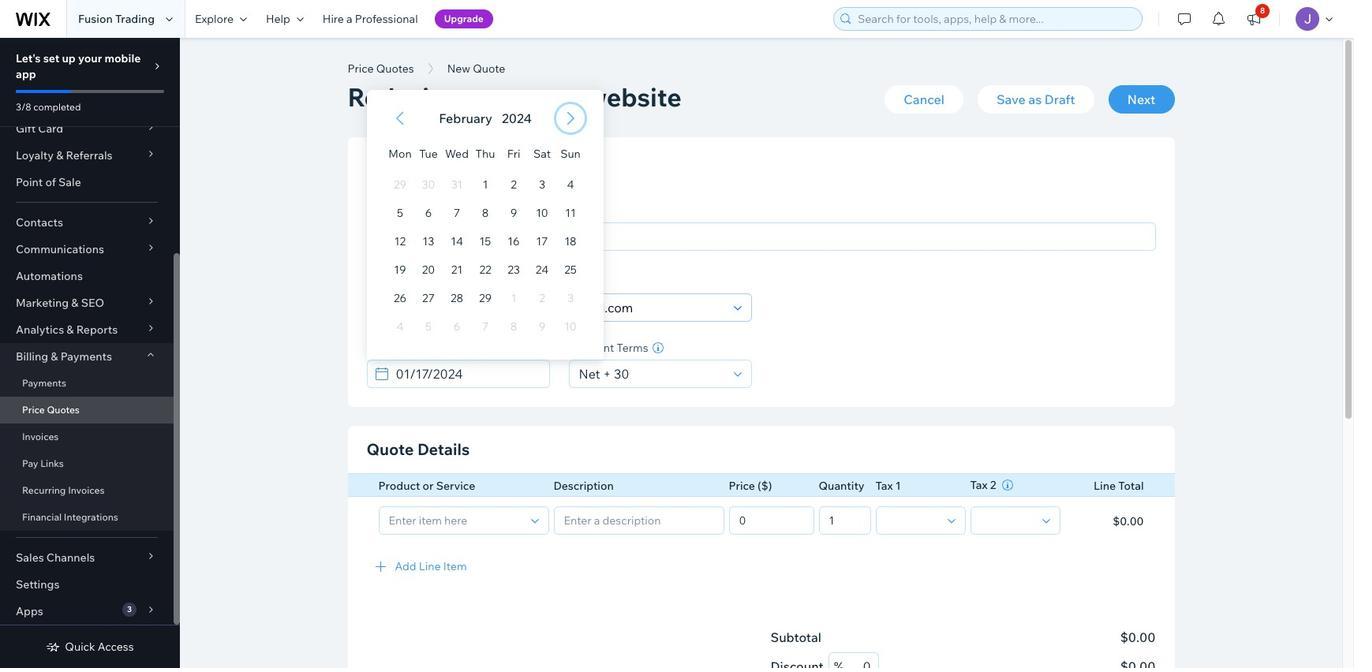 Task type: locate. For each thing, give the bounding box(es) containing it.
upgrade
[[444, 13, 484, 24]]

1 vertical spatial 8
[[482, 206, 489, 220]]

subtotal
[[771, 630, 822, 646]]

2
[[511, 178, 517, 192], [991, 478, 997, 493]]

12
[[394, 235, 406, 249]]

0 vertical spatial 2
[[511, 178, 517, 192]]

settings link
[[0, 572, 174, 599]]

add
[[395, 559, 417, 574]]

quotes up "redesign"
[[376, 62, 414, 76]]

fri
[[507, 147, 520, 161]]

price inside 'button'
[[348, 62, 374, 76]]

automations
[[16, 269, 83, 283]]

8
[[1261, 6, 1266, 16], [482, 206, 489, 220]]

0 vertical spatial payments
[[61, 350, 112, 364]]

payments down "billing"
[[22, 377, 66, 389]]

alert containing february
[[434, 109, 536, 128]]

mon tue wed thu
[[388, 147, 495, 161]]

2 horizontal spatial price
[[729, 479, 756, 493]]

alert
[[434, 109, 536, 128]]

row containing 19
[[386, 256, 585, 284]]

grid containing february
[[367, 90, 604, 360]]

recurring invoices
[[22, 485, 105, 497]]

2 quote from the top
[[367, 440, 414, 460]]

2024
[[502, 111, 532, 126]]

customer up 29 on the left top of page
[[468, 272, 526, 287]]

& right "billing"
[[51, 350, 58, 364]]

point of sale
[[16, 175, 81, 190]]

0 vertical spatial quote
[[367, 151, 414, 171]]

add line item button
[[348, 548, 1175, 585]]

price down hire a professional
[[348, 62, 374, 76]]

tax for tax 2
[[971, 478, 988, 493]]

price quotes button
[[340, 57, 422, 81]]

1 vertical spatial $0.00
[[1121, 630, 1156, 646]]

& left reports
[[67, 323, 74, 337]]

0 vertical spatial quotes
[[376, 62, 414, 76]]

quick
[[65, 640, 95, 655]]

0 vertical spatial line
[[1094, 479, 1117, 493]]

let's
[[16, 51, 41, 66]]

row containing 26
[[386, 284, 585, 313]]

trading
[[115, 12, 155, 26]]

0 horizontal spatial price quotes
[[22, 404, 80, 416]]

3 row from the top
[[386, 199, 585, 227]]

0 vertical spatial 8
[[1261, 6, 1266, 16]]

Payment Terms field
[[574, 361, 729, 388]]

price quotes down payments link
[[22, 404, 80, 416]]

3 left 4
[[539, 178, 545, 192]]

price quotes up "redesign"
[[348, 62, 414, 76]]

1 vertical spatial 3
[[127, 605, 132, 615]]

0 horizontal spatial 8
[[482, 206, 489, 220]]

quotes for price quotes 'button'
[[376, 62, 414, 76]]

links
[[40, 458, 64, 470]]

row
[[386, 133, 585, 171], [386, 171, 585, 199], [386, 199, 585, 227], [386, 227, 585, 256], [386, 256, 585, 284], [386, 284, 585, 313], [386, 313, 585, 341]]

quote up the product
[[367, 440, 414, 460]]

wed
[[445, 147, 469, 161]]

14
[[451, 235, 463, 249]]

1 horizontal spatial 1
[[896, 479, 901, 493]]

price quotes for price quotes link
[[22, 404, 80, 416]]

row group
[[367, 171, 604, 360]]

8 inside button
[[1261, 6, 1266, 16]]

line right add
[[419, 559, 441, 574]]

0 vertical spatial 1
[[483, 178, 488, 192]]

price for price quotes link
[[22, 404, 45, 416]]

payments
[[61, 350, 112, 364], [22, 377, 66, 389]]

None field
[[882, 507, 943, 534], [976, 507, 1038, 534], [882, 507, 943, 534], [976, 507, 1038, 534]]

Enter a description field
[[559, 507, 719, 534]]

analytics & reports
[[16, 323, 118, 337]]

loyalty & referrals
[[16, 148, 113, 163]]

quotes down payments link
[[47, 404, 80, 416]]

date
[[401, 341, 426, 355]]

2 row from the top
[[386, 171, 585, 199]]

& for loyalty
[[56, 148, 63, 163]]

7 row from the top
[[386, 313, 585, 341]]

marketing
[[16, 296, 69, 310]]

row containing 12
[[386, 227, 585, 256]]

quotes inside 'button'
[[376, 62, 414, 76]]

mon
[[388, 147, 412, 161]]

6 row from the top
[[386, 284, 585, 313]]

1 horizontal spatial customer
[[468, 272, 526, 287]]

billing
[[16, 350, 48, 364]]

1 vertical spatial payments
[[22, 377, 66, 389]]

0 horizontal spatial tax
[[876, 479, 894, 493]]

price quotes for price quotes 'button'
[[348, 62, 414, 76]]

11
[[565, 206, 576, 220]]

sat
[[533, 147, 551, 161]]

quantity
[[819, 479, 865, 493]]

2 vertical spatial price
[[729, 479, 756, 493]]

Choose a contact field
[[372, 295, 729, 321]]

1 horizontal spatial 2
[[991, 478, 997, 493]]

automations link
[[0, 263, 174, 290]]

27
[[422, 291, 435, 306]]

25
[[564, 263, 577, 277]]

1 vertical spatial 1
[[896, 479, 901, 493]]

Title field
[[372, 223, 1151, 250]]

analytics & reports button
[[0, 317, 174, 343]]

1 horizontal spatial price quotes
[[348, 62, 414, 76]]

18
[[564, 235, 577, 249]]

sidebar element
[[0, 0, 180, 669]]

customer
[[466, 81, 581, 113]]

channels
[[46, 551, 95, 565]]

price inside sidebar "element"
[[22, 404, 45, 416]]

1 row from the top
[[386, 133, 585, 171]]

0 horizontal spatial 3
[[127, 605, 132, 615]]

a
[[347, 12, 353, 26]]

23
[[507, 263, 520, 277]]

tax
[[971, 478, 988, 493], [876, 479, 894, 493]]

quote
[[367, 151, 414, 171], [367, 440, 414, 460]]

1 vertical spatial price quotes
[[22, 404, 80, 416]]

& left seo
[[71, 296, 79, 310]]

gift card
[[16, 122, 63, 136]]

1 vertical spatial price
[[22, 404, 45, 416]]

payments inside dropdown button
[[61, 350, 112, 364]]

marketing & seo button
[[0, 290, 174, 317]]

sales channels button
[[0, 545, 174, 572]]

price quotes
[[348, 62, 414, 76], [22, 404, 80, 416]]

0 horizontal spatial quotes
[[47, 404, 80, 416]]

1 vertical spatial quote
[[367, 440, 414, 460]]

1 vertical spatial quotes
[[47, 404, 80, 416]]

0 horizontal spatial line
[[419, 559, 441, 574]]

None number field
[[844, 654, 874, 669]]

None text field
[[825, 507, 866, 534]]

next
[[1128, 92, 1156, 107]]

0 horizontal spatial price
[[22, 404, 45, 416]]

4 row from the top
[[386, 227, 585, 256]]

loyalty
[[16, 148, 54, 163]]

1 vertical spatial line
[[419, 559, 441, 574]]

line
[[1094, 479, 1117, 493], [419, 559, 441, 574]]

& inside dropdown button
[[51, 350, 58, 364]]

price left the ($)
[[729, 479, 756, 493]]

1 vertical spatial 2
[[991, 478, 997, 493]]

1 horizontal spatial price
[[348, 62, 374, 76]]

0 horizontal spatial 2
[[511, 178, 517, 192]]

invoices up pay links
[[22, 431, 59, 443]]

17
[[536, 235, 548, 249]]

1 horizontal spatial 3
[[539, 178, 545, 192]]

price quotes inside 'button'
[[348, 62, 414, 76]]

1 quote from the top
[[367, 151, 414, 171]]

seo
[[81, 296, 104, 310]]

line total
[[1094, 479, 1145, 493]]

2 inside row
[[511, 178, 517, 192]]

1 horizontal spatial quotes
[[376, 62, 414, 76]]

reports
[[76, 323, 118, 337]]

0 vertical spatial invoices
[[22, 431, 59, 443]]

total
[[1119, 479, 1145, 493]]

customer up 26
[[367, 270, 418, 284]]

price down "billing"
[[22, 404, 45, 416]]

line inside the add line item button
[[419, 559, 441, 574]]

payment terms
[[569, 341, 649, 355]]

quotes for price quotes link
[[47, 404, 80, 416]]

quote for quote details
[[367, 440, 414, 460]]

3 up access
[[127, 605, 132, 615]]

financial integrations link
[[0, 505, 174, 531]]

card
[[38, 122, 63, 136]]

fusion
[[78, 12, 113, 26]]

3
[[539, 178, 545, 192], [127, 605, 132, 615]]

0 horizontal spatial 1
[[483, 178, 488, 192]]

1 vertical spatial invoices
[[68, 485, 105, 497]]

price quotes link
[[0, 397, 174, 424]]

pay
[[22, 458, 38, 470]]

0 vertical spatial price
[[348, 62, 374, 76]]

$0.00
[[1114, 514, 1145, 529], [1121, 630, 1156, 646]]

quote left tue at the top left of page
[[367, 151, 414, 171]]

price
[[348, 62, 374, 76], [22, 404, 45, 416], [729, 479, 756, 493]]

1 right quantity
[[896, 479, 901, 493]]

1 horizontal spatial 8
[[1261, 6, 1266, 16]]

line left total
[[1094, 479, 1117, 493]]

recurring invoices link
[[0, 478, 174, 505]]

integrations
[[64, 512, 118, 524]]

0 vertical spatial price quotes
[[348, 62, 414, 76]]

13
[[422, 235, 434, 249]]

referrals
[[66, 148, 113, 163]]

price quotes inside sidebar "element"
[[22, 404, 80, 416]]

website
[[587, 81, 682, 113]]

0 vertical spatial 3
[[539, 178, 545, 192]]

& for analytics
[[67, 323, 74, 337]]

None text field
[[735, 507, 809, 534]]

1 down thu
[[483, 178, 488, 192]]

1 horizontal spatial tax
[[971, 478, 988, 493]]

grid
[[367, 90, 604, 360]]

3 inside sidebar "element"
[[127, 605, 132, 615]]

5 row from the top
[[386, 256, 585, 284]]

8 inside row
[[482, 206, 489, 220]]

app
[[16, 67, 36, 81]]

or
[[423, 479, 434, 493]]

& right loyalty
[[56, 148, 63, 163]]

marketing & seo
[[16, 296, 104, 310]]

product
[[379, 479, 420, 493]]

quotes inside sidebar "element"
[[47, 404, 80, 416]]

product or service
[[379, 479, 476, 493]]

Search for tools, apps, help & more... field
[[854, 8, 1138, 30]]

invoices down pay links 'link'
[[68, 485, 105, 497]]

19
[[394, 263, 406, 277]]

row containing 1
[[386, 171, 585, 199]]

& inside 'dropdown button'
[[56, 148, 63, 163]]

add line item
[[395, 559, 467, 574]]

payments down analytics & reports popup button
[[61, 350, 112, 364]]

point of sale link
[[0, 169, 174, 196]]



Task type: describe. For each thing, give the bounding box(es) containing it.
as
[[1029, 92, 1042, 107]]

tax 1
[[876, 479, 901, 493]]

let's set up your mobile app
[[16, 51, 141, 81]]

contacts
[[16, 216, 63, 230]]

hire a professional
[[323, 12, 418, 26]]

expiry
[[367, 341, 399, 355]]

help button
[[257, 0, 313, 38]]

upgrade button
[[435, 9, 493, 28]]

sales
[[16, 551, 44, 565]]

tax for tax 1
[[876, 479, 894, 493]]

save as draft
[[997, 92, 1076, 107]]

customer inside "edit customer" button
[[468, 272, 526, 287]]

gift card button
[[0, 115, 174, 142]]

1 horizontal spatial invoices
[[68, 485, 105, 497]]

of
[[45, 175, 56, 190]]

details
[[418, 440, 470, 460]]

your
[[78, 51, 102, 66]]

up
[[62, 51, 76, 66]]

28
[[450, 291, 463, 306]]

Expiry Date field
[[391, 361, 544, 388]]

payments link
[[0, 370, 174, 397]]

fusion trading
[[78, 12, 155, 26]]

($)
[[758, 479, 773, 493]]

sun
[[560, 147, 581, 161]]

settings
[[16, 578, 60, 592]]

sales channels
[[16, 551, 95, 565]]

& for billing
[[51, 350, 58, 364]]

edit
[[441, 272, 465, 287]]

explore
[[195, 12, 234, 26]]

7
[[454, 206, 460, 220]]

4
[[567, 178, 574, 192]]

cancel
[[904, 92, 945, 107]]

redesign customer website
[[348, 81, 682, 113]]

22
[[479, 263, 491, 277]]

description
[[554, 479, 614, 493]]

price ($)
[[729, 479, 773, 493]]

loyalty & referrals button
[[0, 142, 174, 169]]

save
[[997, 92, 1026, 107]]

0 horizontal spatial invoices
[[22, 431, 59, 443]]

billing & payments
[[16, 350, 112, 364]]

edit customer
[[441, 272, 526, 287]]

24
[[536, 263, 548, 277]]

quick access button
[[46, 640, 134, 655]]

redesign
[[348, 81, 461, 113]]

quote for quote info
[[367, 151, 414, 171]]

sale
[[58, 175, 81, 190]]

8 button
[[1237, 0, 1272, 38]]

hire
[[323, 12, 344, 26]]

apps
[[16, 605, 43, 619]]

pay links link
[[0, 451, 174, 478]]

set
[[43, 51, 60, 66]]

0 horizontal spatial customer
[[367, 270, 418, 284]]

item
[[444, 559, 467, 574]]

row containing 5
[[386, 199, 585, 227]]

15
[[479, 235, 491, 249]]

26
[[394, 291, 406, 306]]

9
[[510, 206, 517, 220]]

professional
[[355, 12, 418, 26]]

help
[[266, 12, 290, 26]]

row group containing 1
[[367, 171, 604, 360]]

1 horizontal spatial line
[[1094, 479, 1117, 493]]

point
[[16, 175, 43, 190]]

tax 2
[[971, 478, 997, 493]]

terms
[[617, 341, 649, 355]]

1 inside row
[[483, 178, 488, 192]]

row containing mon
[[386, 133, 585, 171]]

3 inside row
[[539, 178, 545, 192]]

0 vertical spatial $0.00
[[1114, 514, 1145, 529]]

payment
[[569, 341, 615, 355]]

6
[[425, 206, 432, 220]]

february
[[439, 111, 492, 126]]

financial integrations
[[22, 512, 118, 524]]

3/8 completed
[[16, 101, 81, 113]]

billing & payments button
[[0, 343, 174, 370]]

draft
[[1045, 92, 1076, 107]]

10
[[536, 206, 548, 220]]

29
[[479, 291, 492, 306]]

price for price quotes 'button'
[[348, 62, 374, 76]]

gift
[[16, 122, 36, 136]]

access
[[98, 640, 134, 655]]

21
[[451, 263, 462, 277]]

edit customer button
[[418, 270, 526, 289]]

& for marketing
[[71, 296, 79, 310]]

quick access
[[65, 640, 134, 655]]

completed
[[33, 101, 81, 113]]

title
[[367, 204, 389, 218]]

recurring
[[22, 485, 66, 497]]

cancel button
[[885, 85, 964, 114]]

Enter item here field
[[384, 507, 526, 534]]



Task type: vqa. For each thing, say whether or not it's contained in the screenshot.


